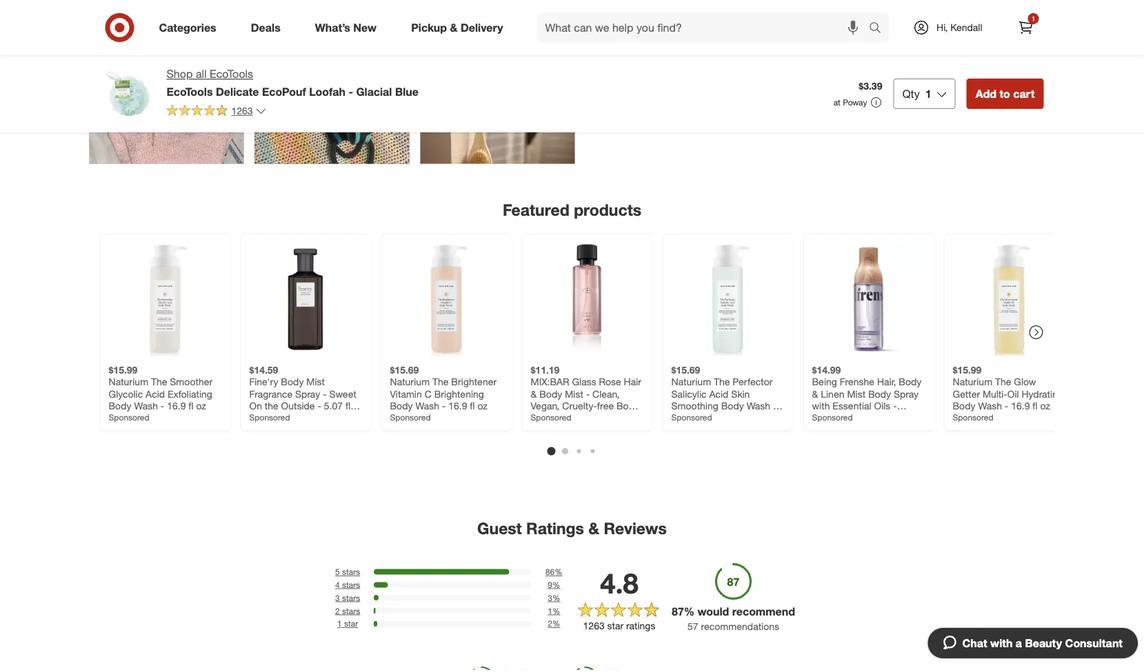 Task type: vqa. For each thing, say whether or not it's contained in the screenshot.


Task type: locate. For each thing, give the bounding box(es) containing it.
pickup & delivery link
[[400, 12, 520, 43]]

$15.99 inside $15.99 naturium the glow getter multi-oil hydrating body wash - 16.9 fl oz sponsored
[[953, 364, 982, 376]]

star
[[344, 619, 358, 629], [607, 620, 624, 632]]

on
[[249, 400, 262, 412]]

& down $11.19
[[531, 388, 537, 400]]

sponsored down vitamin
[[390, 412, 431, 422]]

oz inside $14.59 fine'ry body mist fragrance spray - sweet on the outside - 5.07 fl oz
[[249, 412, 259, 424]]

all
[[196, 67, 207, 81]]

- right "cloud"
[[883, 412, 887, 424]]

& right pickup
[[450, 21, 458, 34]]

16.9 down salicylic
[[672, 412, 690, 424]]

2 naturium from the left
[[390, 376, 430, 388]]

hair right rose
[[624, 376, 642, 388]]

mix:bar glass rose hair & body mist - clean, vegan, cruelty-free body spray & hair perfume for women - 5 fl oz image
[[531, 242, 644, 356]]

the inside $15.99 naturium the smoother glycolic acid exfoliating body wash - 16.9 fl oz sponsored
[[151, 376, 167, 388]]

1 vertical spatial hair
[[567, 412, 585, 424]]

1263 right 2 %
[[583, 620, 605, 632]]

body inside $15.69 naturium the brightener vitamin c brightening body wash - 16.9 fl oz sponsored
[[390, 400, 413, 412]]

fl right oil
[[1033, 400, 1038, 412]]

deals link
[[239, 12, 298, 43]]

a
[[1016, 637, 1022, 650]]

2 stars from the top
[[342, 580, 360, 590]]

% for 2
[[552, 619, 560, 629]]

$15.69 for naturium the brightener vitamin c brightening body wash - 16.9 fl oz
[[390, 364, 419, 376]]

stars for 5 stars
[[342, 567, 360, 577]]

%
[[555, 567, 563, 577], [552, 580, 560, 590], [552, 593, 560, 603], [684, 605, 695, 619], [552, 606, 560, 616], [552, 619, 560, 629]]

delivery
[[461, 21, 503, 34]]

86 %
[[546, 567, 563, 577]]

3 for 3 stars
[[335, 593, 340, 603]]

body
[[281, 376, 304, 388], [899, 376, 922, 388], [540, 388, 562, 400], [868, 388, 891, 400], [109, 400, 131, 412], [390, 400, 413, 412], [617, 400, 640, 412], [721, 400, 744, 412], [953, 400, 976, 412]]

5 right "cloud"
[[890, 412, 895, 424]]

0 vertical spatial 1263
[[231, 105, 253, 117]]

to
[[1000, 87, 1010, 100]]

16.9 inside $15.99 naturium the glow getter multi-oil hydrating body wash - 16.9 fl oz sponsored
[[1011, 400, 1030, 412]]

86
[[546, 567, 555, 577]]

the for brightening
[[432, 376, 449, 388]]

1 $15.69 from the left
[[390, 364, 419, 376]]

57
[[688, 621, 698, 633]]

fine'ry body mist fragrance spray - sweet on the outside - 5.07 fl oz image
[[249, 242, 362, 356]]

fl down smoother
[[189, 400, 194, 412]]

naturium inside $15.69 naturium the perfector salicylic acid skin smoothing body wash - 16.9 fl oz
[[672, 376, 711, 388]]

naturium inside $15.99 naturium the glow getter multi-oil hydrating body wash - 16.9 fl oz sponsored
[[953, 376, 993, 388]]

stars for 4 stars
[[342, 580, 360, 590]]

$11.19 mix:bar glass rose hair & body mist - clean, vegan, cruelty-free body spray & hair perfume for women - 5 fl oz
[[531, 364, 642, 436]]

clean,
[[593, 388, 620, 400]]

naturium left oil
[[953, 376, 993, 388]]

fl inside $15.99 naturium the glow getter multi-oil hydrating body wash - 16.9 fl oz sponsored
[[1033, 400, 1038, 412]]

ecotools
[[210, 67, 253, 81], [167, 85, 213, 98]]

$15.69 for naturium the perfector salicylic acid skin smoothing body wash - 16.9 fl oz
[[672, 364, 700, 376]]

oz down smoother
[[196, 400, 206, 412]]

1263 down 'delicate'
[[231, 105, 253, 117]]

5 down cruelty-
[[573, 424, 578, 436]]

$15.99 naturium the glow getter multi-oil hydrating body wash - 16.9 fl oz sponsored
[[953, 364, 1064, 422]]

0 horizontal spatial star
[[344, 619, 358, 629]]

& down mix:bar
[[558, 412, 565, 424]]

1 horizontal spatial 5
[[573, 424, 578, 436]]

naturium left exfoliating
[[109, 376, 148, 388]]

% down the 86 %
[[552, 580, 560, 590]]

5
[[890, 412, 895, 424], [573, 424, 578, 436], [335, 567, 340, 577]]

1 down 3 %
[[548, 606, 552, 616]]

hair
[[624, 376, 642, 388], [567, 412, 585, 424]]

& right ratings
[[589, 519, 599, 538]]

2 up 1 star
[[335, 606, 340, 616]]

being frenshe hair, body & linen mist body spray with essential oils - lavender cloud - 5 fl oz image
[[812, 242, 925, 356]]

acid right glycolic
[[146, 388, 165, 400]]

- inside $15.69 naturium the brightener vitamin c brightening body wash - 16.9 fl oz sponsored
[[442, 400, 446, 412]]

0 vertical spatial 2
[[335, 606, 340, 616]]

1 acid from the left
[[146, 388, 165, 400]]

1 horizontal spatial $15.99
[[953, 364, 982, 376]]

star down 2 stars
[[344, 619, 358, 629]]

- right skin
[[773, 400, 777, 412]]

chat
[[963, 637, 988, 650]]

fine'ry
[[249, 376, 278, 388]]

- left glacial
[[349, 85, 353, 98]]

fl down cruelty-
[[581, 424, 586, 436]]

0 vertical spatial hair
[[624, 376, 642, 388]]

exfoliating
[[168, 388, 212, 400]]

3 naturium from the left
[[672, 376, 711, 388]]

3 the from the left
[[714, 376, 730, 388]]

- right c
[[442, 400, 446, 412]]

0 horizontal spatial spray
[[295, 388, 320, 400]]

the for skin
[[714, 376, 730, 388]]

sponsored down fragrance
[[249, 412, 290, 422]]

3 down 4
[[335, 593, 340, 603]]

naturium up smoothing
[[672, 376, 711, 388]]

1 stars from the top
[[342, 567, 360, 577]]

pickup & delivery
[[411, 21, 503, 34]]

salicylic
[[672, 388, 707, 400]]

- left exfoliating
[[161, 400, 164, 412]]

fl down brightener at left bottom
[[470, 400, 475, 412]]

5.07
[[324, 400, 343, 412]]

0 horizontal spatial 1263
[[231, 105, 253, 117]]

spray inside $14.59 fine'ry body mist fragrance spray - sweet on the outside - 5.07 fl oz
[[295, 388, 320, 400]]

2 down 1 %
[[548, 619, 552, 629]]

$15.99 up glycolic
[[109, 364, 138, 376]]

hair left 'perfume'
[[567, 412, 585, 424]]

the right c
[[432, 376, 449, 388]]

1 horizontal spatial star
[[607, 620, 624, 632]]

0 vertical spatial with
[[812, 400, 830, 412]]

1 right kendall
[[1032, 14, 1036, 23]]

spray inside $11.19 mix:bar glass rose hair & body mist - clean, vegan, cruelty-free body spray & hair perfume for women - 5 fl oz
[[531, 412, 556, 424]]

$15.99 up getter
[[953, 364, 982, 376]]

mist right linen
[[847, 388, 866, 400]]

1 right qty
[[926, 87, 932, 100]]

1 $15.99 from the left
[[109, 364, 138, 376]]

1263 star ratings
[[583, 620, 656, 632]]

wash inside $15.99 naturium the glow getter multi-oil hydrating body wash - 16.9 fl oz sponsored
[[978, 400, 1002, 412]]

$15.99 for naturium the smoother glycolic acid exfoliating body wash - 16.9 fl oz
[[109, 364, 138, 376]]

fl inside $11.19 mix:bar glass rose hair & body mist - clean, vegan, cruelty-free body spray & hair perfume for women - 5 fl oz
[[581, 424, 586, 436]]

1 wash from the left
[[134, 400, 158, 412]]

0 horizontal spatial with
[[812, 400, 830, 412]]

$15.99 inside $15.99 naturium the smoother glycolic acid exfoliating body wash - 16.9 fl oz sponsored
[[109, 364, 138, 376]]

guest ratings & reviews
[[477, 519, 667, 538]]

oz inside $15.99 naturium the glow getter multi-oil hydrating body wash - 16.9 fl oz sponsored
[[1041, 400, 1051, 412]]

oz down salicylic
[[701, 412, 711, 424]]

% for 86
[[555, 567, 563, 577]]

star for 1
[[344, 619, 358, 629]]

5 up 4
[[335, 567, 340, 577]]

oz right oils
[[906, 412, 916, 424]]

smoother
[[170, 376, 213, 388]]

acid inside $15.99 naturium the smoother glycolic acid exfoliating body wash - 16.9 fl oz sponsored
[[146, 388, 165, 400]]

4 stars
[[335, 580, 360, 590]]

0 horizontal spatial 3
[[335, 593, 340, 603]]

2 wash from the left
[[416, 400, 439, 412]]

$15.69 up salicylic
[[672, 364, 700, 376]]

2 3 from the left
[[548, 593, 552, 603]]

star left ratings
[[607, 620, 624, 632]]

1 horizontal spatial with
[[991, 637, 1013, 650]]

cloud
[[855, 412, 881, 424]]

2 horizontal spatial 5
[[890, 412, 895, 424]]

1 horizontal spatial acid
[[709, 388, 729, 400]]

lavender
[[812, 412, 852, 424]]

1 vertical spatial 2
[[548, 619, 552, 629]]

0 horizontal spatial acid
[[146, 388, 165, 400]]

body inside $15.99 naturium the smoother glycolic acid exfoliating body wash - 16.9 fl oz sponsored
[[109, 400, 131, 412]]

1263 inside the 1263 link
[[231, 105, 253, 117]]

1 horizontal spatial mist
[[565, 388, 583, 400]]

5 stars
[[335, 567, 360, 577]]

beauty
[[1025, 637, 1062, 650]]

acid inside $15.69 naturium the perfector salicylic acid skin smoothing body wash - 16.9 fl oz
[[709, 388, 729, 400]]

1 link
[[1011, 12, 1041, 43]]

mist for being
[[847, 388, 866, 400]]

oz right oil
[[1041, 400, 1051, 412]]

oz inside $15.69 naturium the perfector salicylic acid skin smoothing body wash - 16.9 fl oz
[[701, 412, 711, 424]]

naturium inside $15.69 naturium the brightener vitamin c brightening body wash - 16.9 fl oz sponsored
[[390, 376, 430, 388]]

spray inside $14.99 being frenshe hair, body & linen mist body spray with essential oils - lavender cloud - 5 fl oz
[[894, 388, 919, 400]]

poway
[[843, 97, 867, 108]]

acid for body
[[709, 388, 729, 400]]

2 acid from the left
[[709, 388, 729, 400]]

oz
[[196, 400, 206, 412], [478, 400, 488, 412], [1041, 400, 1051, 412], [249, 412, 259, 424], [701, 412, 711, 424], [906, 412, 916, 424], [589, 424, 599, 436]]

naturium for vitamin
[[390, 376, 430, 388]]

1
[[1032, 14, 1036, 23], [926, 87, 932, 100], [548, 606, 552, 616], [337, 619, 342, 629]]

% up '57'
[[684, 605, 695, 619]]

2 $15.69 from the left
[[672, 364, 700, 376]]

1 vertical spatial 1263
[[583, 620, 605, 632]]

4 the from the left
[[995, 376, 1012, 388]]

fl inside $15.69 naturium the brightener vitamin c brightening body wash - 16.9 fl oz sponsored
[[470, 400, 475, 412]]

stars up 1 star
[[342, 606, 360, 616]]

$14.59
[[249, 364, 278, 376]]

1 vertical spatial ecotools
[[167, 85, 213, 98]]

mist right vegan,
[[565, 388, 583, 400]]

- left hydrating on the right bottom
[[1005, 400, 1009, 412]]

products
[[574, 200, 642, 220]]

7 sponsored from the left
[[953, 412, 994, 422]]

16.9 down glow at the right of the page
[[1011, 400, 1030, 412]]

mist left 'sweet'
[[306, 376, 325, 388]]

sponsored
[[109, 412, 149, 422], [249, 412, 290, 422], [390, 412, 431, 422], [531, 412, 572, 422], [672, 412, 712, 422], [812, 412, 853, 422], [953, 412, 994, 422]]

5 inside $14.99 being frenshe hair, body & linen mist body spray with essential oils - lavender cloud - 5 fl oz
[[890, 412, 895, 424]]

0 vertical spatial ecotools
[[210, 67, 253, 81]]

% inside 87 % would recommend 57 recommendations
[[684, 605, 695, 619]]

1 the from the left
[[151, 376, 167, 388]]

$15.69 up vitamin
[[390, 364, 419, 376]]

sponsored down linen
[[812, 412, 853, 422]]

naturium left brightening at the bottom left of page
[[390, 376, 430, 388]]

2 horizontal spatial spray
[[894, 388, 919, 400]]

acid left skin
[[709, 388, 729, 400]]

0 horizontal spatial 5
[[335, 567, 340, 577]]

fl down salicylic
[[693, 412, 698, 424]]

add to cart
[[976, 87, 1035, 100]]

spray down mix:bar
[[531, 412, 556, 424]]

fl right '5.07'
[[346, 400, 351, 412]]

% up 9 %
[[555, 567, 563, 577]]

the inside $15.69 naturium the brightener vitamin c brightening body wash - 16.9 fl oz sponsored
[[432, 376, 449, 388]]

perfector
[[733, 376, 773, 388]]

spray left '5.07'
[[295, 388, 320, 400]]

1 for 1 star
[[337, 619, 342, 629]]

3 sponsored from the left
[[390, 412, 431, 422]]

- inside $15.69 naturium the perfector salicylic acid skin smoothing body wash - 16.9 fl oz
[[773, 400, 777, 412]]

5 sponsored from the left
[[672, 412, 712, 422]]

sponsored down getter
[[953, 412, 994, 422]]

$15.69 inside $15.69 naturium the brightener vitamin c brightening body wash - 16.9 fl oz sponsored
[[390, 364, 419, 376]]

mist inside $11.19 mix:bar glass rose hair & body mist - clean, vegan, cruelty-free body spray & hair perfume for women - 5 fl oz
[[565, 388, 583, 400]]

kendall
[[951, 21, 983, 33]]

2 $15.99 from the left
[[953, 364, 982, 376]]

fl inside $15.69 naturium the perfector salicylic acid skin smoothing body wash - 16.9 fl oz
[[693, 412, 698, 424]]

1 horizontal spatial hair
[[624, 376, 642, 388]]

fl right oils
[[898, 412, 903, 424]]

2 the from the left
[[432, 376, 449, 388]]

$15.69 inside $15.69 naturium the perfector salicylic acid skin smoothing body wash - 16.9 fl oz
[[672, 364, 700, 376]]

2 %
[[548, 619, 560, 629]]

sponsored inside $15.99 naturium the glow getter multi-oil hydrating body wash - 16.9 fl oz sponsored
[[953, 412, 994, 422]]

with down being
[[812, 400, 830, 412]]

16.9 inside $15.69 naturium the brightener vitamin c brightening body wash - 16.9 fl oz sponsored
[[449, 400, 467, 412]]

sponsored down glycolic
[[109, 412, 149, 422]]

naturium inside $15.99 naturium the smoother glycolic acid exfoliating body wash - 16.9 fl oz sponsored
[[109, 376, 148, 388]]

delicate
[[216, 85, 259, 98]]

for
[[627, 412, 638, 424]]

the inside $15.99 naturium the glow getter multi-oil hydrating body wash - 16.9 fl oz sponsored
[[995, 376, 1012, 388]]

ecotools up 'delicate'
[[210, 67, 253, 81]]

1 vertical spatial with
[[991, 637, 1013, 650]]

ecopouf
[[262, 85, 306, 98]]

0 horizontal spatial $15.69
[[390, 364, 419, 376]]

chat with a beauty consultant button
[[927, 628, 1139, 659]]

what's new
[[315, 21, 377, 34]]

mist
[[306, 376, 325, 388], [565, 388, 583, 400], [847, 388, 866, 400]]

the inside $15.69 naturium the perfector salicylic acid skin smoothing body wash - 16.9 fl oz
[[714, 376, 730, 388]]

sponsored down salicylic
[[672, 412, 712, 422]]

recommendations
[[701, 621, 780, 633]]

the left skin
[[714, 376, 730, 388]]

1 3 from the left
[[335, 593, 340, 603]]

oz down brightener at left bottom
[[478, 400, 488, 412]]

what's new link
[[303, 12, 394, 43]]

0 horizontal spatial mist
[[306, 376, 325, 388]]

at poway
[[834, 97, 867, 108]]

sponsored inside $15.69 naturium the brightener vitamin c brightening body wash - 16.9 fl oz sponsored
[[390, 412, 431, 422]]

ecotools down the shop
[[167, 85, 213, 98]]

fragrance
[[249, 388, 293, 400]]

3 stars from the top
[[342, 593, 360, 603]]

stars up 4 stars
[[342, 567, 360, 577]]

$15.69
[[390, 364, 419, 376], [672, 364, 700, 376]]

with inside $14.99 being frenshe hair, body & linen mist body spray with essential oils - lavender cloud - 5 fl oz
[[812, 400, 830, 412]]

% down 1 %
[[552, 619, 560, 629]]

6 sponsored from the left
[[812, 412, 853, 422]]

4 wash from the left
[[978, 400, 1002, 412]]

1 sponsored from the left
[[109, 412, 149, 422]]

3 wash from the left
[[747, 400, 771, 412]]

c
[[425, 388, 432, 400]]

with
[[812, 400, 830, 412], [991, 637, 1013, 650]]

1263
[[231, 105, 253, 117], [583, 620, 605, 632]]

1 for 1
[[1032, 14, 1036, 23]]

1 horizontal spatial 2
[[548, 619, 552, 629]]

2
[[335, 606, 340, 616], [548, 619, 552, 629]]

1 down 2 stars
[[337, 619, 342, 629]]

1 horizontal spatial 3
[[548, 593, 552, 603]]

hi, kendall
[[937, 21, 983, 33]]

1 naturium from the left
[[109, 376, 148, 388]]

% down 3 %
[[552, 606, 560, 616]]

2 horizontal spatial mist
[[847, 388, 866, 400]]

sponsored up women
[[531, 412, 572, 422]]

the
[[151, 376, 167, 388], [432, 376, 449, 388], [714, 376, 730, 388], [995, 376, 1012, 388]]

the left glow at the right of the page
[[995, 376, 1012, 388]]

with left a on the bottom right of page
[[991, 637, 1013, 650]]

$3.39
[[859, 80, 883, 92]]

& left linen
[[812, 388, 818, 400]]

naturium the glow getter multi-oil hydrating body wash - 16.9 fl oz image
[[953, 242, 1066, 356]]

% up 1 %
[[552, 593, 560, 603]]

acid
[[146, 388, 165, 400], [709, 388, 729, 400]]

4 naturium from the left
[[953, 376, 993, 388]]

4 stars from the top
[[342, 606, 360, 616]]

mix:bar
[[531, 376, 569, 388]]

the left smoother
[[151, 376, 167, 388]]

16.9 down brightener at left bottom
[[449, 400, 467, 412]]

mist inside $14.99 being frenshe hair, body & linen mist body spray with essential oils - lavender cloud - 5 fl oz
[[847, 388, 866, 400]]

1 horizontal spatial spray
[[531, 412, 556, 424]]

0 horizontal spatial $15.99
[[109, 364, 138, 376]]

pickup
[[411, 21, 447, 34]]

spray right oils
[[894, 388, 919, 400]]

&
[[450, 21, 458, 34], [531, 388, 537, 400], [812, 388, 818, 400], [558, 412, 565, 424], [589, 519, 599, 538]]

3 down 9
[[548, 593, 552, 603]]

blue
[[395, 85, 419, 98]]

oz down free
[[589, 424, 599, 436]]

- right oils
[[893, 400, 897, 412]]

ratings
[[626, 620, 656, 632]]

1 horizontal spatial $15.69
[[672, 364, 700, 376]]

4 sponsored from the left
[[531, 412, 572, 422]]

16.9 down smoother
[[167, 400, 186, 412]]

0 horizontal spatial 2
[[335, 606, 340, 616]]

1 horizontal spatial 1263
[[583, 620, 605, 632]]

stars down 5 stars
[[342, 580, 360, 590]]

stars down 4 stars
[[342, 593, 360, 603]]

free
[[597, 400, 614, 412]]

oz left the
[[249, 412, 259, 424]]

deals
[[251, 21, 281, 34]]



Task type: describe. For each thing, give the bounding box(es) containing it.
new
[[353, 21, 377, 34]]

featured
[[503, 200, 570, 220]]

shop all ecotools ecotools delicate ecopouf loofah - glacial blue
[[167, 67, 419, 98]]

2 stars
[[335, 606, 360, 616]]

87
[[672, 605, 684, 619]]

fl inside $14.99 being frenshe hair, body & linen mist body spray with essential oils - lavender cloud - 5 fl oz
[[898, 412, 903, 424]]

user image by @beautyyallure_ image
[[255, 9, 409, 164]]

- left '5.07'
[[318, 400, 321, 412]]

brightening
[[434, 388, 484, 400]]

women
[[531, 424, 564, 436]]

naturium the smoother glycolic acid exfoliating body wash - 16.9 fl oz image
[[109, 242, 222, 356]]

multi-
[[983, 388, 1008, 400]]

2 for 2 %
[[548, 619, 552, 629]]

user image by @the_calebalexander image
[[420, 9, 575, 164]]

featured products
[[503, 200, 642, 220]]

hydrating
[[1022, 388, 1064, 400]]

oils
[[874, 400, 891, 412]]

naturium for salicylic
[[672, 376, 711, 388]]

guest
[[477, 519, 522, 538]]

1 for 1 %
[[548, 606, 552, 616]]

- left clean,
[[586, 388, 590, 400]]

reviews
[[604, 519, 667, 538]]

What can we help you find? suggestions appear below search field
[[537, 12, 873, 43]]

$15.99 naturium the smoother glycolic acid exfoliating body wash - 16.9 fl oz sponsored
[[109, 364, 213, 422]]

with inside chat with a beauty consultant 'button'
[[991, 637, 1013, 650]]

at
[[834, 97, 841, 108]]

qty
[[903, 87, 920, 100]]

sweet
[[329, 388, 356, 400]]

16.9 inside $15.69 naturium the perfector salicylic acid skin smoothing body wash - 16.9 fl oz
[[672, 412, 690, 424]]

- inside $15.99 naturium the smoother glycolic acid exfoliating body wash - 16.9 fl oz sponsored
[[161, 400, 164, 412]]

2 for 2 stars
[[335, 606, 340, 616]]

$15.69 naturium the perfector salicylic acid skin smoothing body wash - 16.9 fl oz
[[672, 364, 777, 424]]

fl inside $14.59 fine'ry body mist fragrance spray - sweet on the outside - 5.07 fl oz
[[346, 400, 351, 412]]

9 %
[[548, 580, 560, 590]]

$14.99 being frenshe hair, body & linen mist body spray with essential oils - lavender cloud - 5 fl oz
[[812, 364, 922, 424]]

% for 87
[[684, 605, 695, 619]]

sponsored inside $15.99 naturium the smoother glycolic acid exfoliating body wash - 16.9 fl oz sponsored
[[109, 412, 149, 422]]

4.8
[[600, 566, 639, 600]]

the for oil
[[995, 376, 1012, 388]]

smoothing
[[672, 400, 719, 412]]

& inside $14.99 being frenshe hair, body & linen mist body spray with essential oils - lavender cloud - 5 fl oz
[[812, 388, 818, 400]]

what's
[[315, 21, 350, 34]]

5 inside $11.19 mix:bar glass rose hair & body mist - clean, vegan, cruelty-free body spray & hair perfume for women - 5 fl oz
[[573, 424, 578, 436]]

glow
[[1014, 376, 1036, 388]]

being
[[812, 376, 837, 388]]

linen
[[821, 388, 845, 400]]

consultant
[[1065, 637, 1123, 650]]

oz inside $11.19 mix:bar glass rose hair & body mist - clean, vegan, cruelty-free body spray & hair perfume for women - 5 fl oz
[[589, 424, 599, 436]]

user image by @lifeofken258 image
[[89, 9, 244, 164]]

wash inside $15.69 naturium the perfector salicylic acid skin smoothing body wash - 16.9 fl oz
[[747, 400, 771, 412]]

% for 1
[[552, 606, 560, 616]]

stars for 2 stars
[[342, 606, 360, 616]]

categories
[[159, 21, 216, 34]]

- inside $15.99 naturium the glow getter multi-oil hydrating body wash - 16.9 fl oz sponsored
[[1005, 400, 1009, 412]]

recommend
[[732, 605, 795, 619]]

loofah
[[309, 85, 346, 98]]

fl inside $15.99 naturium the smoother glycolic acid exfoliating body wash - 16.9 fl oz sponsored
[[189, 400, 194, 412]]

1 %
[[548, 606, 560, 616]]

ratings
[[526, 519, 584, 538]]

image of ecotools delicate ecopouf loofah - glacial blue image
[[100, 66, 156, 121]]

$15.69 naturium the brightener vitamin c brightening body wash - 16.9 fl oz sponsored
[[390, 364, 497, 422]]

87 % would recommend 57 recommendations
[[672, 605, 795, 633]]

star for 1263
[[607, 620, 624, 632]]

qty 1
[[903, 87, 932, 100]]

16.9 inside $15.99 naturium the smoother glycolic acid exfoliating body wash - 16.9 fl oz sponsored
[[167, 400, 186, 412]]

wash inside $15.69 naturium the brightener vitamin c brightening body wash - 16.9 fl oz sponsored
[[416, 400, 439, 412]]

acid for wash
[[146, 388, 165, 400]]

frenshe
[[840, 376, 875, 388]]

rose
[[599, 376, 621, 388]]

naturium the perfector salicylic acid skin smoothing body wash - 16.9 fl oz image
[[672, 242, 785, 356]]

3 %
[[548, 593, 560, 603]]

cruelty-
[[562, 400, 597, 412]]

oz inside $15.99 naturium the smoother glycolic acid exfoliating body wash - 16.9 fl oz sponsored
[[196, 400, 206, 412]]

- left 'sweet'
[[323, 388, 327, 400]]

outside
[[281, 400, 315, 412]]

3 for 3 %
[[548, 593, 552, 603]]

$14.59 fine'ry body mist fragrance spray - sweet on the outside - 5.07 fl oz
[[249, 364, 356, 424]]

glass
[[572, 376, 596, 388]]

$11.19
[[531, 364, 560, 376]]

glycolic
[[109, 388, 143, 400]]

$15.99 for naturium the glow getter multi-oil hydrating body wash - 16.9 fl oz
[[953, 364, 982, 376]]

mist for mix:bar
[[565, 388, 583, 400]]

hair,
[[877, 376, 896, 388]]

hi,
[[937, 21, 948, 33]]

body inside $15.69 naturium the perfector salicylic acid skin smoothing body wash - 16.9 fl oz
[[721, 400, 744, 412]]

mist inside $14.59 fine'ry body mist fragrance spray - sweet on the outside - 5.07 fl oz
[[306, 376, 325, 388]]

1 star
[[337, 619, 358, 629]]

search button
[[863, 12, 896, 46]]

body inside $15.99 naturium the glow getter multi-oil hydrating body wash - 16.9 fl oz sponsored
[[953, 400, 976, 412]]

shop
[[167, 67, 193, 81]]

1263 for 1263 star ratings
[[583, 620, 605, 632]]

naturium for getter
[[953, 376, 993, 388]]

brightener
[[451, 376, 497, 388]]

skin
[[731, 388, 750, 400]]

vegan,
[[531, 400, 560, 412]]

- inside shop all ecotools ecotools delicate ecopouf loofah - glacial blue
[[349, 85, 353, 98]]

chat with a beauty consultant
[[963, 637, 1123, 650]]

% for 3
[[552, 593, 560, 603]]

vitamin
[[390, 388, 422, 400]]

naturium the brightener vitamin c brightening body wash - 16.9 fl oz image
[[390, 242, 503, 356]]

the for exfoliating
[[151, 376, 167, 388]]

1263 link
[[167, 104, 267, 120]]

% for 9
[[552, 580, 560, 590]]

wash inside $15.99 naturium the smoother glycolic acid exfoliating body wash - 16.9 fl oz sponsored
[[134, 400, 158, 412]]

glacial
[[356, 85, 392, 98]]

0 horizontal spatial hair
[[567, 412, 585, 424]]

body inside $14.59 fine'ry body mist fragrance spray - sweet on the outside - 5.07 fl oz
[[281, 376, 304, 388]]

2 sponsored from the left
[[249, 412, 290, 422]]

9
[[548, 580, 552, 590]]

- right women
[[566, 424, 570, 436]]

oil
[[1008, 388, 1019, 400]]

oz inside $14.99 being frenshe hair, body & linen mist body spray with essential oils - lavender cloud - 5 fl oz
[[906, 412, 916, 424]]

stars for 3 stars
[[342, 593, 360, 603]]

perfume
[[587, 412, 624, 424]]

naturium for glycolic
[[109, 376, 148, 388]]

categories link
[[147, 12, 234, 43]]

oz inside $15.69 naturium the brightener vitamin c brightening body wash - 16.9 fl oz sponsored
[[478, 400, 488, 412]]

1263 for 1263
[[231, 105, 253, 117]]

essential
[[833, 400, 872, 412]]

the
[[265, 400, 278, 412]]



